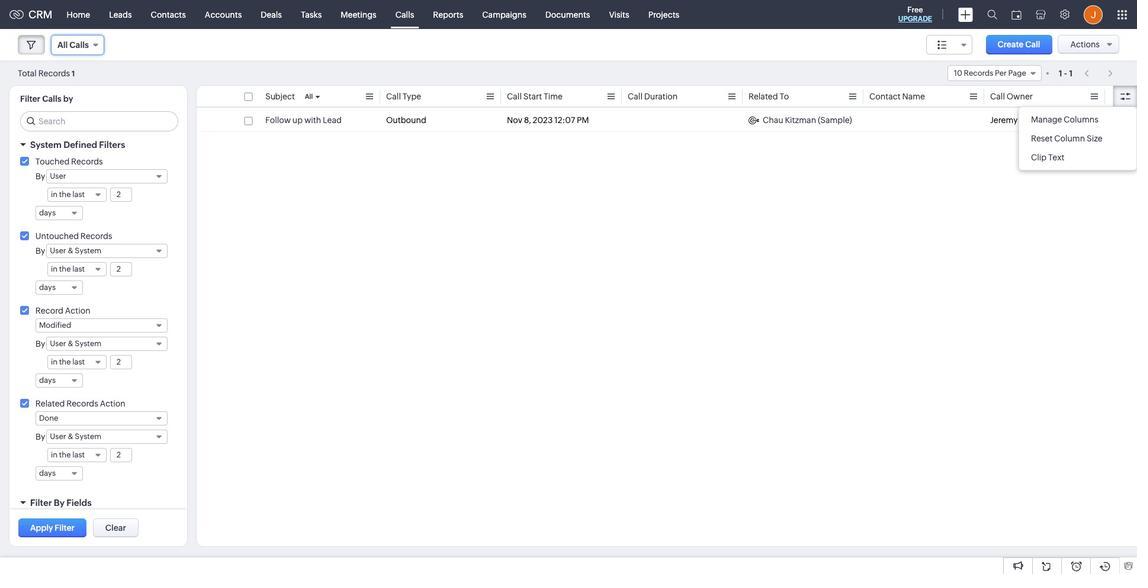 Task type: vqa. For each thing, say whether or not it's contained in the screenshot.
bottom COMPLETE CRM GETTING STARTED STEPS
no



Task type: locate. For each thing, give the bounding box(es) containing it.
user & system down modified
[[50, 339, 101, 348]]

days up done
[[39, 376, 56, 385]]

follow up with lead link
[[265, 114, 342, 126]]

in the last down 'touched records'
[[51, 190, 85, 199]]

column
[[1054, 134, 1085, 143]]

nov 8, 2023 12:07 pm
[[507, 116, 589, 125]]

None text field
[[111, 188, 131, 201], [111, 263, 131, 276], [111, 356, 131, 369], [111, 449, 131, 462], [111, 188, 131, 201], [111, 263, 131, 276], [111, 356, 131, 369], [111, 449, 131, 462]]

1 vertical spatial &
[[68, 339, 73, 348]]

4 in the last from the top
[[51, 451, 85, 460]]

records for untouched
[[80, 232, 112, 241]]

crm link
[[9, 8, 52, 21]]

action up done field
[[100, 399, 125, 409]]

1 in from the top
[[51, 190, 58, 199]]

user down modified
[[50, 339, 66, 348]]

last down untouched records
[[72, 265, 85, 274]]

filter for filter by fields
[[30, 498, 52, 508]]

calls left the by
[[42, 94, 61, 104]]

records inside field
[[964, 69, 994, 78]]

related left the to
[[749, 92, 778, 101]]

navigation
[[1079, 65, 1120, 82]]

free
[[908, 5, 923, 14]]

calls left reports link
[[396, 10, 414, 19]]

1 horizontal spatial all
[[305, 93, 313, 100]]

apply filter button
[[18, 519, 86, 538]]

filter up the apply
[[30, 498, 52, 508]]

user & system field down done field
[[46, 430, 168, 444]]

filter inside dropdown button
[[30, 498, 52, 508]]

filter by fields
[[30, 498, 92, 508]]

apply
[[30, 524, 53, 533]]

page
[[1008, 69, 1026, 78]]

1 for total records 1
[[72, 69, 75, 78]]

2 in from the top
[[51, 265, 58, 274]]

1 vertical spatial user & system
[[50, 339, 101, 348]]

1 vertical spatial related
[[35, 399, 65, 409]]

days field up filter by fields
[[36, 467, 83, 481]]

name
[[902, 92, 925, 101]]

system down untouched records
[[75, 246, 101, 255]]

4 last from the top
[[72, 451, 85, 460]]

in the last
[[51, 190, 85, 199], [51, 265, 85, 274], [51, 358, 85, 367], [51, 451, 85, 460]]

& for records
[[68, 432, 73, 441]]

the down modified
[[59, 358, 71, 367]]

contact name
[[870, 92, 925, 101]]

1 days field from the top
[[36, 206, 83, 220]]

user down untouched
[[50, 246, 66, 255]]

related up done
[[35, 399, 65, 409]]

system
[[30, 140, 62, 150], [75, 246, 101, 255], [75, 339, 101, 348], [75, 432, 101, 441]]

filter inside button
[[55, 524, 75, 533]]

call for call owner
[[990, 92, 1005, 101]]

1 for 1 - 1
[[1069, 68, 1073, 78]]

call owner
[[990, 92, 1033, 101]]

user & system field for action
[[46, 337, 168, 351]]

in the last for days field corresponding to 3rd in the last field from the top
[[51, 358, 85, 367]]

0 vertical spatial action
[[65, 306, 90, 316]]

in the last down done
[[51, 451, 85, 460]]

records for total
[[38, 68, 70, 78]]

user & system field down untouched records
[[46, 244, 168, 258]]

& for action
[[68, 339, 73, 348]]

user & system down done field
[[50, 432, 101, 441]]

manage
[[1031, 115, 1062, 124]]

2 vertical spatial filter
[[55, 524, 75, 533]]

records right the 10
[[964, 69, 994, 78]]

apply filter
[[30, 524, 75, 533]]

0 vertical spatial user & system field
[[46, 244, 168, 258]]

the down 'touched records'
[[59, 190, 71, 199]]

calls inside field
[[70, 40, 89, 50]]

done
[[39, 414, 58, 423]]

1 user from the top
[[50, 172, 66, 181]]

8,
[[524, 116, 531, 125]]

create call
[[998, 40, 1040, 49]]

&
[[68, 246, 73, 255], [68, 339, 73, 348], [68, 432, 73, 441]]

0 horizontal spatial 1
[[72, 69, 75, 78]]

user & system field down the 'modified' field in the bottom left of the page
[[46, 337, 168, 351]]

system defined filters button
[[9, 134, 187, 155]]

filter
[[20, 94, 40, 104], [30, 498, 52, 508], [55, 524, 75, 533]]

1 horizontal spatial 1
[[1059, 68, 1063, 78]]

filter down total
[[20, 94, 40, 104]]

2 horizontal spatial 1
[[1069, 68, 1073, 78]]

& down untouched records
[[68, 246, 73, 255]]

2 user & system from the top
[[50, 339, 101, 348]]

days up untouched
[[39, 209, 56, 217]]

the
[[59, 190, 71, 199], [59, 265, 71, 274], [59, 358, 71, 367], [59, 451, 71, 460]]

2 user & system field from the top
[[46, 337, 168, 351]]

lead
[[323, 116, 342, 125]]

user & system for records
[[50, 432, 101, 441]]

profile image
[[1084, 5, 1103, 24]]

in the last down modified
[[51, 358, 85, 367]]

calls link
[[386, 0, 424, 29]]

0 horizontal spatial related
[[35, 399, 65, 409]]

to
[[780, 92, 789, 101]]

1 up the by
[[72, 69, 75, 78]]

call for call duration
[[628, 92, 643, 101]]

1 vertical spatial all
[[305, 93, 313, 100]]

all up with
[[305, 93, 313, 100]]

last up related records action
[[72, 358, 85, 367]]

2 vertical spatial user & system
[[50, 432, 101, 441]]

2 days field from the top
[[36, 281, 83, 295]]

owner
[[1007, 92, 1033, 101]]

user
[[50, 172, 66, 181], [50, 246, 66, 255], [50, 339, 66, 348], [50, 432, 66, 441]]

records
[[38, 68, 70, 78], [964, 69, 994, 78], [71, 157, 103, 166], [80, 232, 112, 241], [66, 399, 98, 409]]

projects link
[[639, 0, 689, 29]]

days field for 3rd in the last field from the top
[[36, 374, 83, 388]]

days up record
[[39, 283, 56, 292]]

Search text field
[[21, 112, 178, 131]]

all inside field
[[57, 40, 68, 50]]

size
[[1087, 134, 1103, 143]]

3 user & system from the top
[[50, 432, 101, 441]]

in the last down untouched records
[[51, 265, 85, 274]]

call left start
[[507, 92, 522, 101]]

call start time
[[507, 92, 563, 101]]

contacts link
[[141, 0, 195, 29]]

days up filter by fields
[[39, 469, 56, 478]]

2 horizontal spatial calls
[[396, 10, 414, 19]]

in
[[51, 190, 58, 199], [51, 265, 58, 274], [51, 358, 58, 367], [51, 451, 58, 460]]

1 inside total records 1
[[72, 69, 75, 78]]

calls down home 'link'
[[70, 40, 89, 50]]

1 vertical spatial calls
[[70, 40, 89, 50]]

related to
[[749, 92, 789, 101]]

3 in from the top
[[51, 358, 58, 367]]

in down modified
[[51, 358, 58, 367]]

fields
[[66, 498, 92, 508]]

3 the from the top
[[59, 358, 71, 367]]

user down done
[[50, 432, 66, 441]]

0 horizontal spatial calls
[[42, 94, 61, 104]]

the for 1st in the last field from the top of the page
[[59, 190, 71, 199]]

last down done field
[[72, 451, 85, 460]]

deals link
[[251, 0, 291, 29]]

2 the from the top
[[59, 265, 71, 274]]

user & system
[[50, 246, 101, 255], [50, 339, 101, 348], [50, 432, 101, 441]]

0 vertical spatial calls
[[396, 10, 414, 19]]

& down related records action
[[68, 432, 73, 441]]

records down defined
[[71, 157, 103, 166]]

1 horizontal spatial action
[[100, 399, 125, 409]]

in the last field down 'touched records'
[[47, 188, 107, 202]]

0 vertical spatial user & system
[[50, 246, 101, 255]]

create
[[998, 40, 1024, 49]]

2 vertical spatial &
[[68, 432, 73, 441]]

4 the from the top
[[59, 451, 71, 460]]

1 horizontal spatial calls
[[70, 40, 89, 50]]

by down modified
[[36, 339, 45, 349]]

calls inside 'link'
[[396, 10, 414, 19]]

& down modified
[[68, 339, 73, 348]]

records up filter calls by
[[38, 68, 70, 78]]

days field up record action
[[36, 281, 83, 295]]

last
[[72, 190, 85, 199], [72, 265, 85, 274], [72, 358, 85, 367], [72, 451, 85, 460]]

by
[[36, 172, 45, 181], [36, 246, 45, 256], [36, 339, 45, 349], [36, 432, 45, 442], [54, 498, 65, 508]]

system down the 'modified' field in the bottom left of the page
[[75, 339, 101, 348]]

create menu image
[[958, 7, 973, 22]]

call left duration
[[628, 92, 643, 101]]

action up modified
[[65, 306, 90, 316]]

2 in the last from the top
[[51, 265, 85, 274]]

4 user from the top
[[50, 432, 66, 441]]

in the last field down untouched records
[[47, 262, 107, 277]]

User & System field
[[46, 244, 168, 258], [46, 337, 168, 351], [46, 430, 168, 444]]

filter right the apply
[[55, 524, 75, 533]]

0 vertical spatial &
[[68, 246, 73, 255]]

1 vertical spatial user & system field
[[46, 337, 168, 351]]

1 in the last from the top
[[51, 190, 85, 199]]

days field up related records action
[[36, 374, 83, 388]]

deals
[[261, 10, 282, 19]]

All Calls field
[[51, 35, 104, 55]]

action
[[65, 306, 90, 316], [100, 399, 125, 409]]

None field
[[926, 35, 972, 54]]

create menu element
[[951, 0, 980, 29]]

records up done field
[[66, 399, 98, 409]]

tasks
[[301, 10, 322, 19]]

in down the touched
[[51, 190, 58, 199]]

user & system for action
[[50, 339, 101, 348]]

call left owner
[[990, 92, 1005, 101]]

2 vertical spatial user & system field
[[46, 430, 168, 444]]

1 vertical spatial action
[[100, 399, 125, 409]]

user & system down untouched records
[[50, 246, 101, 255]]

1 horizontal spatial related
[[749, 92, 778, 101]]

12:07
[[554, 116, 575, 125]]

system inside dropdown button
[[30, 140, 62, 150]]

1 user & system field from the top
[[46, 244, 168, 258]]

user down the touched
[[50, 172, 66, 181]]

home
[[67, 10, 90, 19]]

total records 1
[[18, 68, 75, 78]]

system up the touched
[[30, 140, 62, 150]]

accounts
[[205, 10, 242, 19]]

clip
[[1031, 153, 1047, 162]]

0 vertical spatial filter
[[20, 94, 40, 104]]

(sample)
[[818, 116, 852, 125]]

1 the from the top
[[59, 190, 71, 199]]

time
[[544, 92, 563, 101]]

1
[[1059, 68, 1063, 78], [1069, 68, 1073, 78], [72, 69, 75, 78]]

records for touched
[[71, 157, 103, 166]]

2 user from the top
[[50, 246, 66, 255]]

campaigns
[[482, 10, 526, 19]]

in down untouched
[[51, 265, 58, 274]]

calls for all calls
[[70, 40, 89, 50]]

jeremy miller
[[990, 116, 1041, 125]]

in down done
[[51, 451, 58, 460]]

call right create
[[1025, 40, 1040, 49]]

0 vertical spatial all
[[57, 40, 68, 50]]

subject
[[265, 92, 295, 101]]

all up total records 1
[[57, 40, 68, 50]]

1 right - in the right top of the page
[[1069, 68, 1073, 78]]

days field
[[36, 206, 83, 220], [36, 281, 83, 295], [36, 374, 83, 388], [36, 467, 83, 481]]

profile element
[[1077, 0, 1110, 29]]

records for 10
[[964, 69, 994, 78]]

1 vertical spatial filter
[[30, 498, 52, 508]]

days field up untouched
[[36, 206, 83, 220]]

visits link
[[600, 0, 639, 29]]

1 in the last field from the top
[[47, 188, 107, 202]]

4 days field from the top
[[36, 467, 83, 481]]

4 in the last field from the top
[[47, 448, 107, 463]]

0 vertical spatial related
[[749, 92, 778, 101]]

records right untouched
[[80, 232, 112, 241]]

in the last field down done field
[[47, 448, 107, 463]]

the up filter by fields
[[59, 451, 71, 460]]

miller
[[1020, 116, 1041, 125]]

days
[[39, 209, 56, 217], [39, 283, 56, 292], [39, 376, 56, 385], [39, 469, 56, 478]]

the down untouched
[[59, 265, 71, 274]]

all for all calls
[[57, 40, 68, 50]]

in the last field up related records action
[[47, 355, 107, 370]]

3 user from the top
[[50, 339, 66, 348]]

free upgrade
[[898, 5, 932, 23]]

1 left - in the right top of the page
[[1059, 68, 1063, 78]]

3 user & system field from the top
[[46, 430, 168, 444]]

2 in the last field from the top
[[47, 262, 107, 277]]

call left type
[[386, 92, 401, 101]]

in the last for first in the last field from the bottom's days field
[[51, 451, 85, 460]]

2 vertical spatial calls
[[42, 94, 61, 104]]

user for 1st user & system field from the top of the page
[[50, 246, 66, 255]]

by down done
[[36, 432, 45, 442]]

3 days field from the top
[[36, 374, 83, 388]]

calls
[[396, 10, 414, 19], [70, 40, 89, 50], [42, 94, 61, 104]]

3 in the last from the top
[[51, 358, 85, 367]]

Done field
[[36, 412, 168, 426]]

in the last field
[[47, 188, 107, 202], [47, 262, 107, 277], [47, 355, 107, 370], [47, 448, 107, 463]]

0 horizontal spatial all
[[57, 40, 68, 50]]

the for 2nd in the last field from the top
[[59, 265, 71, 274]]

3 & from the top
[[68, 432, 73, 441]]

related
[[749, 92, 778, 101], [35, 399, 65, 409]]

meetings link
[[331, 0, 386, 29]]

2 & from the top
[[68, 339, 73, 348]]

last down user field on the top of the page
[[72, 190, 85, 199]]

by left fields
[[54, 498, 65, 508]]

follow up with lead
[[265, 116, 342, 125]]



Task type: describe. For each thing, give the bounding box(es) containing it.
4 days from the top
[[39, 469, 56, 478]]

2023
[[533, 116, 553, 125]]

record action
[[35, 306, 90, 316]]

untouched records
[[35, 232, 112, 241]]

duration
[[644, 92, 678, 101]]

pm
[[577, 116, 589, 125]]

call for call type
[[386, 92, 401, 101]]

chau kitzman (sample) link
[[749, 114, 852, 126]]

follow
[[265, 116, 291, 125]]

columns
[[1064, 115, 1099, 124]]

untouched
[[35, 232, 79, 241]]

10 records per page
[[954, 69, 1026, 78]]

10
[[954, 69, 963, 78]]

0 horizontal spatial action
[[65, 306, 90, 316]]

meetings
[[341, 10, 377, 19]]

all calls
[[57, 40, 89, 50]]

clip text
[[1031, 153, 1065, 162]]

1 & from the top
[[68, 246, 73, 255]]

jeremy
[[990, 116, 1018, 125]]

touched
[[35, 157, 69, 166]]

create call button
[[986, 35, 1052, 54]]

actions
[[1071, 40, 1100, 49]]

reset
[[1031, 134, 1053, 143]]

search element
[[980, 0, 1005, 29]]

user for user & system field corresponding to action
[[50, 339, 66, 348]]

manage columns
[[1031, 115, 1099, 124]]

modified
[[39, 321, 71, 330]]

filters
[[99, 140, 125, 150]]

leads
[[109, 10, 132, 19]]

upgrade
[[898, 15, 932, 23]]

related records action
[[35, 399, 125, 409]]

kitzman
[[785, 116, 816, 125]]

filter by fields button
[[9, 493, 187, 514]]

per
[[995, 69, 1007, 78]]

2 days from the top
[[39, 283, 56, 292]]

documents link
[[536, 0, 600, 29]]

user & system field for records
[[46, 430, 168, 444]]

1 days from the top
[[39, 209, 56, 217]]

visits
[[609, 10, 629, 19]]

record
[[35, 306, 63, 316]]

home link
[[57, 0, 100, 29]]

defined
[[64, 140, 97, 150]]

size image
[[938, 40, 947, 50]]

10 Records Per Page field
[[948, 65, 1042, 81]]

-
[[1064, 68, 1067, 78]]

documents
[[545, 10, 590, 19]]

days field for 2nd in the last field from the top
[[36, 281, 83, 295]]

call type
[[386, 92, 421, 101]]

tasks link
[[291, 0, 331, 29]]

total
[[18, 68, 37, 78]]

search image
[[987, 9, 998, 20]]

user inside user field
[[50, 172, 66, 181]]

by inside dropdown button
[[54, 498, 65, 508]]

3 in the last field from the top
[[47, 355, 107, 370]]

related for related to
[[749, 92, 778, 101]]

contact
[[870, 92, 901, 101]]

reset column size
[[1031, 134, 1103, 143]]

nov
[[507, 116, 522, 125]]

1 last from the top
[[72, 190, 85, 199]]

days field for 1st in the last field from the top of the page
[[36, 206, 83, 220]]

related for related records action
[[35, 399, 65, 409]]

system down done field
[[75, 432, 101, 441]]

crm
[[28, 8, 52, 21]]

calls for filter calls by
[[42, 94, 61, 104]]

user for records user & system field
[[50, 432, 66, 441]]

in the last for days field related to 2nd in the last field from the top
[[51, 265, 85, 274]]

reports link
[[424, 0, 473, 29]]

call inside button
[[1025, 40, 1040, 49]]

2 last from the top
[[72, 265, 85, 274]]

start
[[523, 92, 542, 101]]

records for related
[[66, 399, 98, 409]]

1 - 1
[[1059, 68, 1073, 78]]

the for 3rd in the last field from the top
[[59, 358, 71, 367]]

filter for filter calls by
[[20, 94, 40, 104]]

outbound
[[386, 116, 426, 125]]

chau kitzman (sample)
[[763, 116, 852, 125]]

reports
[[433, 10, 463, 19]]

clear
[[105, 524, 126, 533]]

leads link
[[100, 0, 141, 29]]

campaigns link
[[473, 0, 536, 29]]

by down untouched
[[36, 246, 45, 256]]

3 days from the top
[[39, 376, 56, 385]]

with
[[304, 116, 321, 125]]

by down the touched
[[36, 172, 45, 181]]

all for all
[[305, 93, 313, 100]]

call duration
[[628, 92, 678, 101]]

chau
[[763, 116, 783, 125]]

3 last from the top
[[72, 358, 85, 367]]

User field
[[46, 169, 168, 184]]

1 user & system from the top
[[50, 246, 101, 255]]

Modified field
[[36, 319, 168, 333]]

text
[[1048, 153, 1065, 162]]

type
[[403, 92, 421, 101]]

days field for first in the last field from the bottom
[[36, 467, 83, 481]]

touched records
[[35, 157, 103, 166]]

call for call start time
[[507, 92, 522, 101]]

by
[[63, 94, 73, 104]]

system defined filters
[[30, 140, 125, 150]]

the for first in the last field from the bottom
[[59, 451, 71, 460]]

calendar image
[[1012, 10, 1022, 19]]

4 in from the top
[[51, 451, 58, 460]]

in the last for 1st in the last field from the top of the page days field
[[51, 190, 85, 199]]

accounts link
[[195, 0, 251, 29]]



